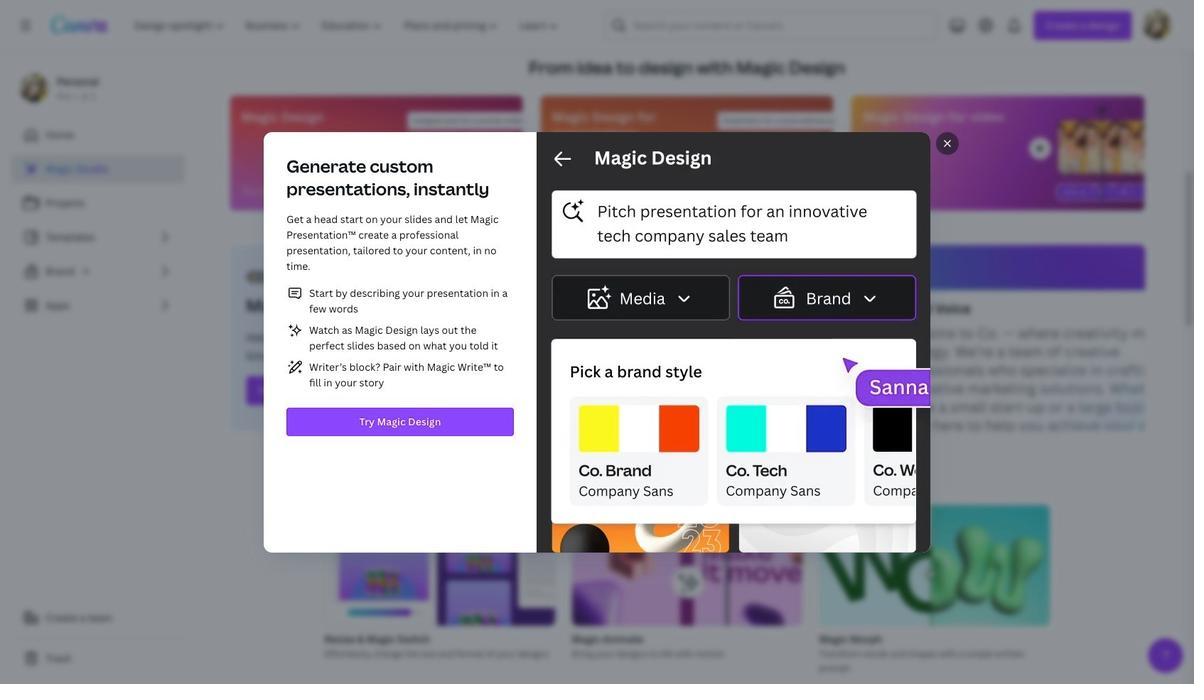 Task type: describe. For each thing, give the bounding box(es) containing it.
1 horizontal spatial list
[[287, 285, 514, 391]]

top level navigation element
[[125, 11, 571, 40]]

magic animate image
[[572, 506, 803, 627]]



Task type: vqa. For each thing, say whether or not it's contained in the screenshot.
Resize & Magic Switch IMAGE
yes



Task type: locate. For each thing, give the bounding box(es) containing it.
group
[[325, 506, 555, 662], [572, 506, 803, 662], [572, 506, 803, 627], [820, 506, 1050, 676], [820, 506, 1050, 627]]

list
[[11, 155, 185, 320], [287, 285, 514, 391]]

0 horizontal spatial list
[[11, 155, 185, 320]]

magic morph image
[[820, 506, 1050, 627]]

None search field
[[606, 11, 938, 40]]

resize & magic switch image
[[325, 506, 555, 627]]



